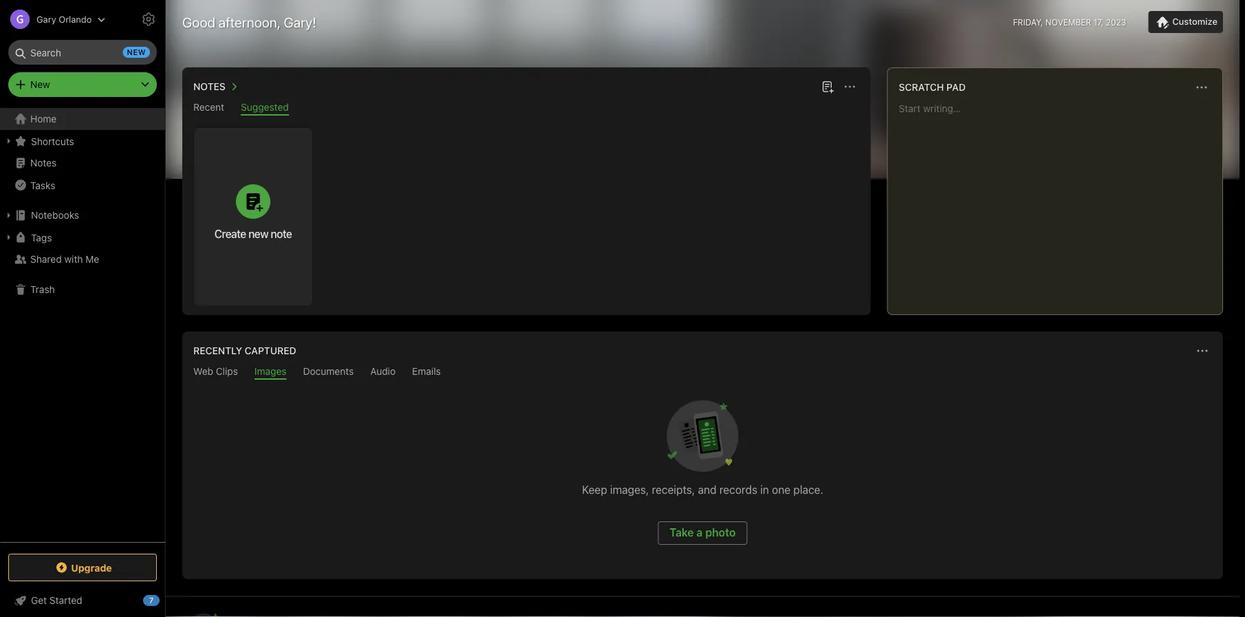 Task type: describe. For each thing, give the bounding box(es) containing it.
scratch pad
[[899, 82, 966, 93]]

receipts,
[[652, 483, 695, 496]]

take a photo
[[670, 526, 736, 539]]

tab list for notes
[[185, 101, 868, 116]]

home
[[30, 113, 57, 125]]

web
[[193, 366, 213, 377]]

shared
[[30, 254, 62, 265]]

Account field
[[0, 6, 106, 33]]

me
[[86, 254, 99, 265]]

home link
[[0, 108, 165, 130]]

new
[[30, 79, 50, 90]]

captured
[[245, 345, 296, 356]]

Help and Learning task checklist field
[[0, 590, 165, 612]]

new inside button
[[248, 227, 268, 240]]

web clips
[[193, 366, 238, 377]]

place.
[[794, 483, 824, 496]]

new button
[[8, 72, 157, 97]]

audio
[[370, 366, 396, 377]]

recent tab
[[193, 101, 224, 116]]

images
[[255, 366, 287, 377]]

notes inside tree
[[30, 157, 57, 169]]

friday, november 17, 2023
[[1013, 17, 1127, 27]]

more actions image for scratch pad
[[1194, 79, 1210, 96]]

more actions field for recently captured
[[1193, 341, 1212, 361]]

notes inside button
[[193, 81, 226, 92]]

expand tags image
[[3, 232, 14, 243]]

good afternoon, gary!
[[182, 14, 316, 30]]

tab list for recently captured
[[185, 366, 1221, 380]]

shortcuts
[[31, 135, 74, 147]]

one
[[772, 483, 791, 496]]

afternoon,
[[219, 14, 280, 30]]

settings image
[[140, 11, 157, 28]]

orlando
[[59, 14, 92, 24]]

recently
[[193, 345, 242, 356]]

gary!
[[284, 14, 316, 30]]

web clips tab
[[193, 366, 238, 380]]

7
[[149, 596, 154, 605]]

scratch
[[899, 82, 944, 93]]

audio tab
[[370, 366, 396, 380]]

a
[[697, 526, 703, 539]]

notes button
[[191, 78, 242, 95]]

records
[[720, 483, 758, 496]]

Search text field
[[18, 40, 147, 65]]

upgrade
[[71, 562, 112, 573]]

notebooks link
[[0, 204, 164, 226]]

shared with me link
[[0, 248, 164, 270]]

recent
[[193, 101, 224, 113]]

click to collapse image
[[160, 592, 170, 608]]

photo
[[706, 526, 736, 539]]

gary
[[36, 14, 56, 24]]



Task type: locate. For each thing, give the bounding box(es) containing it.
Start writing… text field
[[899, 103, 1222, 303]]

more actions field for scratch pad
[[1192, 78, 1212, 97]]

images,
[[610, 483, 649, 496]]

images tab
[[255, 366, 287, 380]]

shortcuts button
[[0, 130, 164, 152]]

tab list
[[185, 101, 868, 116], [185, 366, 1221, 380]]

documents
[[303, 366, 354, 377]]

2 tab list from the top
[[185, 366, 1221, 380]]

customize
[[1173, 16, 1218, 27]]

0 horizontal spatial new
[[127, 48, 146, 57]]

tags button
[[0, 226, 164, 248]]

1 horizontal spatial new
[[248, 227, 268, 240]]

create new note
[[214, 227, 292, 240]]

suggested tab
[[241, 101, 289, 116]]

get started
[[31, 595, 82, 606]]

gary orlando
[[36, 14, 92, 24]]

shared with me
[[30, 254, 99, 265]]

trash
[[30, 284, 55, 295]]

with
[[64, 254, 83, 265]]

recently captured button
[[191, 343, 296, 359]]

1 vertical spatial notes
[[30, 157, 57, 169]]

documents tab
[[303, 366, 354, 380]]

0 vertical spatial new
[[127, 48, 146, 57]]

tasks
[[30, 179, 55, 191]]

keep
[[582, 483, 607, 496]]

tab list containing recent
[[185, 101, 868, 116]]

new search field
[[18, 40, 150, 65]]

trash link
[[0, 279, 164, 301]]

0 vertical spatial notes
[[193, 81, 226, 92]]

tasks button
[[0, 174, 164, 196]]

1 vertical spatial tab list
[[185, 366, 1221, 380]]

tree
[[0, 108, 165, 541]]

emails tab
[[412, 366, 441, 380]]

images tab panel
[[182, 380, 1223, 579]]

17,
[[1094, 17, 1104, 27]]

new
[[127, 48, 146, 57], [248, 227, 268, 240]]

clips
[[216, 366, 238, 377]]

november
[[1046, 17, 1091, 27]]

notes link
[[0, 152, 164, 174]]

0 horizontal spatial notes
[[30, 157, 57, 169]]

good
[[182, 14, 215, 30]]

pad
[[947, 82, 966, 93]]

notes up recent
[[193, 81, 226, 92]]

notes
[[193, 81, 226, 92], [30, 157, 57, 169]]

tree containing home
[[0, 108, 165, 541]]

emails
[[412, 366, 441, 377]]

2023
[[1106, 17, 1127, 27]]

new inside "search box"
[[127, 48, 146, 57]]

recently captured
[[193, 345, 296, 356]]

more actions image
[[842, 78, 858, 95], [1194, 79, 1210, 96], [1194, 343, 1211, 359]]

scratch pad button
[[896, 79, 966, 96]]

More actions field
[[841, 77, 860, 96], [1192, 78, 1212, 97], [1193, 341, 1212, 361]]

customize button
[[1149, 11, 1223, 33]]

started
[[49, 595, 82, 606]]

tags
[[31, 232, 52, 243]]

0 vertical spatial tab list
[[185, 101, 868, 116]]

notebooks
[[31, 210, 79, 221]]

more actions image for recently captured
[[1194, 343, 1211, 359]]

and
[[698, 483, 717, 496]]

friday,
[[1013, 17, 1043, 27]]

take a photo button
[[658, 522, 748, 545]]

keep images, receipts, and records in one place.
[[582, 483, 824, 496]]

upgrade button
[[8, 554, 157, 581]]

new left note
[[248, 227, 268, 240]]

1 tab list from the top
[[185, 101, 868, 116]]

tab list containing web clips
[[185, 366, 1221, 380]]

new down settings icon
[[127, 48, 146, 57]]

1 vertical spatial new
[[248, 227, 268, 240]]

suggested
[[241, 101, 289, 113]]

notes up "tasks"
[[30, 157, 57, 169]]

take
[[670, 526, 694, 539]]

get
[[31, 595, 47, 606]]

create
[[214, 227, 246, 240]]

expand notebooks image
[[3, 210, 14, 221]]

create new note button
[[194, 128, 312, 305]]

note
[[271, 227, 292, 240]]

suggested tab panel
[[182, 116, 871, 315]]

in
[[761, 483, 769, 496]]

1 horizontal spatial notes
[[193, 81, 226, 92]]



Task type: vqa. For each thing, say whether or not it's contained in the screenshot.
bottommost Notes
yes



